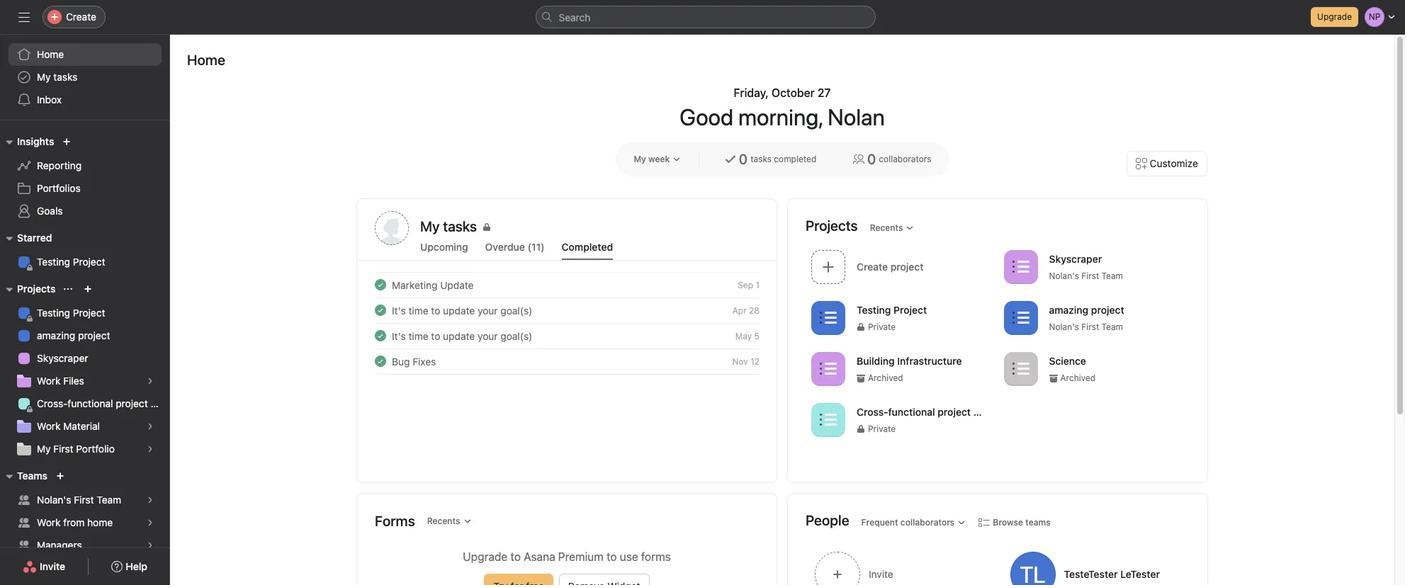Task type: describe. For each thing, give the bounding box(es) containing it.
see details, my first portfolio image
[[146, 445, 155, 454]]

work material link
[[9, 415, 162, 438]]

nolan's first team link
[[9, 489, 162, 512]]

tasks inside global 'element'
[[53, 71, 78, 83]]

work from home
[[37, 517, 113, 529]]

0 vertical spatial collaborators
[[879, 154, 932, 164]]

teams button
[[0, 468, 48, 485]]

skyscraper for skyscraper nolan's first team
[[1050, 253, 1103, 265]]

nolan's first team
[[37, 494, 121, 506]]

cross-functional project plan inside projects 'element'
[[37, 398, 170, 410]]

project down create project link
[[894, 304, 927, 316]]

insights
[[17, 135, 54, 147]]

friday,
[[734, 86, 769, 99]]

completed button
[[562, 241, 613, 260]]

global element
[[0, 35, 170, 120]]

recents button for projects
[[864, 218, 921, 238]]

0 for collaborators
[[868, 151, 876, 167]]

project inside amazing project nolan's first team
[[1092, 304, 1125, 316]]

managers
[[37, 539, 82, 552]]

archived for science
[[1061, 373, 1096, 383]]

may 5 button
[[736, 331, 760, 341]]

5
[[755, 331, 760, 341]]

collaborators inside 'dropdown button'
[[901, 517, 955, 528]]

recents for forms
[[427, 516, 460, 527]]

my first portfolio
[[37, 443, 115, 455]]

Search tasks, projects, and more text field
[[536, 6, 876, 28]]

help button
[[102, 554, 157, 580]]

my tasks link
[[9, 66, 162, 89]]

testing project down create project link
[[857, 304, 927, 316]]

time for apr
[[409, 304, 429, 317]]

project down infrastructure
[[938, 406, 971, 418]]

your for apr 28
[[478, 304, 498, 317]]

it's for apr
[[392, 304, 406, 317]]

goal(s) for apr
[[501, 304, 533, 317]]

project down see details, work files image
[[116, 398, 148, 410]]

from
[[63, 517, 85, 529]]

hide sidebar image
[[18, 11, 30, 23]]

my for my tasks
[[37, 71, 51, 83]]

nov
[[733, 356, 749, 367]]

skyscraper for skyscraper
[[37, 352, 88, 364]]

work for work from home
[[37, 517, 61, 529]]

forms
[[641, 551, 671, 564]]

apr
[[733, 305, 747, 316]]

update
[[440, 279, 474, 291]]

portfolios
[[37, 182, 81, 194]]

upgrade to asana premium to use forms
[[463, 551, 671, 564]]

1 horizontal spatial cross-functional project plan
[[857, 406, 994, 418]]

skyscraper nolan's first team
[[1050, 253, 1124, 281]]

1 vertical spatial tasks
[[751, 154, 772, 164]]

teams element
[[0, 464, 170, 580]]

completed checkbox for bug
[[372, 353, 389, 370]]

amazing project
[[37, 330, 110, 342]]

sep 1 button
[[738, 280, 760, 290]]

27
[[818, 86, 831, 99]]

see details, work material image
[[146, 423, 155, 431]]

completed checkbox for marketing
[[372, 276, 389, 293]]

morning,
[[739, 104, 823, 130]]

create button
[[43, 6, 106, 28]]

1
[[756, 280, 760, 290]]

testetester letester
[[1064, 569, 1160, 581]]

nov 12 button
[[733, 356, 760, 367]]

my week button
[[628, 150, 688, 169]]

bug fixes
[[392, 356, 436, 368]]

building infrastructure
[[857, 355, 962, 367]]

overdue (11)
[[485, 241, 545, 253]]

nolan's inside the "skyscraper nolan's first team"
[[1050, 270, 1080, 281]]

upcoming
[[420, 241, 468, 253]]

browse teams image
[[56, 472, 65, 481]]

may
[[736, 331, 752, 341]]

amazing for amazing project nolan's first team
[[1050, 304, 1089, 316]]

(11)
[[528, 241, 545, 253]]

recents for projects
[[870, 222, 904, 233]]

upgrade for upgrade to asana premium to use forms
[[463, 551, 508, 564]]

bug
[[392, 356, 410, 368]]

teams
[[17, 470, 48, 482]]

home
[[87, 517, 113, 529]]

upgrade button
[[1312, 7, 1359, 27]]

create
[[66, 11, 96, 23]]

week
[[649, 154, 670, 164]]

goals link
[[9, 200, 162, 223]]

testing project link inside starred element
[[9, 251, 162, 274]]

amazing project link
[[9, 325, 162, 347]]

inbox
[[37, 94, 62, 106]]

infrastructure
[[898, 355, 962, 367]]

cross-functional project plan link
[[9, 393, 170, 415]]

work from home link
[[9, 512, 162, 535]]

goal(s) for may
[[501, 330, 533, 342]]

completed image
[[372, 276, 389, 293]]

home inside global 'element'
[[37, 48, 64, 60]]

project up skyscraper 'link'
[[78, 330, 110, 342]]

new project or portfolio image
[[84, 285, 92, 293]]

to up fixes at the bottom of page
[[431, 330, 441, 342]]

completed image for apr 28
[[372, 302, 389, 319]]

upcoming button
[[420, 241, 468, 260]]

invite button
[[806, 544, 996, 586]]

nolan's inside amazing project nolan's first team
[[1050, 322, 1080, 332]]

see details, managers image
[[146, 542, 155, 550]]

see details, work files image
[[146, 377, 155, 386]]

insights element
[[0, 129, 170, 225]]

archived for building infrastructure
[[868, 373, 904, 383]]

fixes
[[413, 356, 436, 368]]

building
[[857, 355, 895, 367]]

home link
[[9, 43, 162, 66]]

1 horizontal spatial functional
[[889, 406, 936, 418]]

work files link
[[9, 370, 162, 393]]

first inside nolan's first team link
[[74, 494, 94, 506]]

friday, october 27 good morning, nolan
[[680, 86, 885, 130]]

forms
[[375, 513, 415, 530]]

completed
[[562, 241, 613, 253]]

testing for 'testing project' link in starred element
[[37, 256, 70, 268]]

portfolio
[[76, 443, 115, 455]]

my tasks
[[37, 71, 78, 83]]

nov 12
[[733, 356, 760, 367]]

0 vertical spatial projects
[[806, 217, 858, 234]]



Task type: vqa. For each thing, say whether or not it's contained in the screenshot.
on
no



Task type: locate. For each thing, give the bounding box(es) containing it.
1 vertical spatial amazing
[[37, 330, 75, 342]]

0 vertical spatial recents
[[870, 222, 904, 233]]

time for may
[[409, 330, 429, 342]]

amazing up skyscraper 'link'
[[37, 330, 75, 342]]

first up science
[[1082, 322, 1100, 332]]

archived
[[868, 373, 904, 383], [1061, 373, 1096, 383]]

0 left "tasks completed"
[[739, 151, 748, 167]]

my inside "dropdown button"
[[634, 154, 646, 164]]

2 goal(s) from the top
[[501, 330, 533, 342]]

it's time to update your goal(s) down update
[[392, 304, 533, 317]]

1 it's from the top
[[392, 304, 406, 317]]

testing project inside starred element
[[37, 256, 105, 268]]

completed checkbox for it's
[[372, 302, 389, 319]]

testing for second 'testing project' link from the top of the page
[[37, 307, 70, 319]]

1 update from the top
[[443, 304, 475, 317]]

amazing inside amazing project nolan's first team
[[1050, 304, 1089, 316]]

project
[[73, 256, 105, 268], [894, 304, 927, 316], [73, 307, 105, 319]]

tasks left completed
[[751, 154, 772, 164]]

1 private from the top
[[868, 322, 896, 332]]

add profile photo image
[[375, 211, 409, 245]]

premium
[[558, 551, 604, 564]]

my week
[[634, 154, 670, 164]]

collaborators right frequent
[[901, 517, 955, 528]]

list image for testing project
[[820, 309, 837, 326]]

skyscraper link
[[9, 347, 162, 370]]

1 vertical spatial nolan's
[[1050, 322, 1080, 332]]

work for work material
[[37, 420, 61, 432]]

upgrade
[[1318, 11, 1353, 22], [463, 551, 508, 564]]

0 vertical spatial time
[[409, 304, 429, 317]]

0 horizontal spatial invite
[[40, 561, 65, 573]]

insights button
[[0, 133, 54, 150]]

1 vertical spatial completed checkbox
[[372, 353, 389, 370]]

private for cross-
[[868, 424, 896, 434]]

time up bug fixes
[[409, 330, 429, 342]]

2 vertical spatial my
[[37, 443, 51, 455]]

tasks completed
[[751, 154, 817, 164]]

amazing
[[1050, 304, 1089, 316], [37, 330, 75, 342]]

0 vertical spatial upgrade
[[1318, 11, 1353, 22]]

marketing
[[392, 279, 438, 291]]

starred element
[[0, 225, 170, 276]]

1 time from the top
[[409, 304, 429, 317]]

0 vertical spatial it's
[[392, 304, 406, 317]]

work files
[[37, 375, 84, 387]]

0 horizontal spatial cross-
[[37, 398, 68, 410]]

my up teams
[[37, 443, 51, 455]]

1 horizontal spatial home
[[187, 52, 225, 68]]

people
[[806, 512, 850, 529]]

1 vertical spatial testing project link
[[9, 302, 162, 325]]

work inside teams element
[[37, 517, 61, 529]]

0 vertical spatial recents button
[[864, 218, 921, 238]]

reporting link
[[9, 155, 162, 177]]

nolan
[[828, 104, 885, 130]]

completed
[[774, 154, 817, 164]]

1 vertical spatial private
[[868, 424, 896, 434]]

0 horizontal spatial 0
[[739, 151, 748, 167]]

1 horizontal spatial cross-
[[857, 406, 889, 418]]

1 horizontal spatial skyscraper
[[1050, 253, 1103, 265]]

archived down science
[[1061, 373, 1096, 383]]

team inside the "skyscraper nolan's first team"
[[1102, 270, 1124, 281]]

project
[[1092, 304, 1125, 316], [78, 330, 110, 342], [116, 398, 148, 410], [938, 406, 971, 418]]

private up 'building'
[[868, 322, 896, 332]]

1 horizontal spatial recents button
[[864, 218, 921, 238]]

show options, current sort, top image
[[64, 285, 73, 293]]

0
[[739, 151, 748, 167], [868, 151, 876, 167]]

my first portfolio link
[[9, 438, 162, 461]]

2 it's from the top
[[392, 330, 406, 342]]

0 horizontal spatial recents
[[427, 516, 460, 527]]

recents button
[[864, 218, 921, 238], [421, 512, 478, 532]]

your for may 5
[[478, 330, 498, 342]]

reporting
[[37, 160, 82, 172]]

1 0 from the left
[[739, 151, 748, 167]]

testetester letester button
[[1001, 544, 1191, 586]]

2 private from the top
[[868, 424, 896, 434]]

frequent
[[862, 517, 899, 528]]

browse
[[993, 517, 1024, 528]]

1 horizontal spatial 0
[[868, 151, 876, 167]]

amazing for amazing project
[[37, 330, 75, 342]]

1 completed checkbox from the top
[[372, 328, 389, 345]]

first
[[1082, 270, 1100, 281], [1082, 322, 1100, 332], [53, 443, 73, 455], [74, 494, 94, 506]]

testing down the starred
[[37, 256, 70, 268]]

project inside 'element'
[[73, 307, 105, 319]]

frequent collaborators
[[862, 517, 955, 528]]

1 vertical spatial completed checkbox
[[372, 302, 389, 319]]

first inside amazing project nolan's first team
[[1082, 322, 1100, 332]]

collaborators down nolan on the right of page
[[879, 154, 932, 164]]

customize button
[[1127, 151, 1208, 177]]

testing project inside projects 'element'
[[37, 307, 105, 319]]

team up amazing project nolan's first team
[[1102, 270, 1124, 281]]

completed checkbox for it's
[[372, 328, 389, 345]]

0 horizontal spatial functional
[[68, 398, 113, 410]]

cross-functional project plan
[[37, 398, 170, 410], [857, 406, 994, 418]]

1 it's time to update your goal(s) from the top
[[392, 304, 533, 317]]

0 vertical spatial testing project link
[[9, 251, 162, 274]]

first inside my first portfolio link
[[53, 443, 73, 455]]

1 vertical spatial collaborators
[[901, 517, 955, 528]]

to
[[431, 304, 441, 317], [431, 330, 441, 342], [511, 551, 521, 564], [607, 551, 617, 564]]

2 testing project link from the top
[[9, 302, 162, 325]]

first up amazing project nolan's first team
[[1082, 270, 1100, 281]]

1 vertical spatial goal(s)
[[501, 330, 533, 342]]

your
[[478, 304, 498, 317], [478, 330, 498, 342]]

invite down managers
[[40, 561, 65, 573]]

functional inside projects 'element'
[[68, 398, 113, 410]]

1 your from the top
[[478, 304, 498, 317]]

2 work from the top
[[37, 420, 61, 432]]

skyscraper
[[1050, 253, 1103, 265], [37, 352, 88, 364]]

1 completed image from the top
[[372, 302, 389, 319]]

1 horizontal spatial invite
[[869, 569, 894, 581]]

update
[[443, 304, 475, 317], [443, 330, 475, 342]]

list image for skyscraper
[[1013, 258, 1030, 275]]

0 vertical spatial private
[[868, 322, 896, 332]]

0 horizontal spatial tasks
[[53, 71, 78, 83]]

testing
[[37, 256, 70, 268], [857, 304, 891, 316], [37, 307, 70, 319]]

1 horizontal spatial amazing
[[1050, 304, 1089, 316]]

work for work files
[[37, 375, 61, 387]]

1 horizontal spatial archived
[[1061, 373, 1096, 383]]

invite
[[40, 561, 65, 573], [869, 569, 894, 581]]

work left material
[[37, 420, 61, 432]]

0 horizontal spatial amazing
[[37, 330, 75, 342]]

my left week
[[634, 154, 646, 164]]

0 horizontal spatial cross-functional project plan
[[37, 398, 170, 410]]

0 vertical spatial goal(s)
[[501, 304, 533, 317]]

1 testing project link from the top
[[9, 251, 162, 274]]

it's time to update your goal(s) for may 5
[[392, 330, 533, 342]]

0 vertical spatial completed checkbox
[[372, 328, 389, 345]]

work left files
[[37, 375, 61, 387]]

invite down frequent
[[869, 569, 894, 581]]

0 horizontal spatial projects
[[17, 283, 56, 295]]

testing project
[[37, 256, 105, 268], [857, 304, 927, 316], [37, 307, 105, 319]]

my inside projects 'element'
[[37, 443, 51, 455]]

amazing project nolan's first team
[[1050, 304, 1125, 332]]

sep
[[738, 280, 754, 290]]

testing project up amazing project
[[37, 307, 105, 319]]

recents
[[870, 222, 904, 233], [427, 516, 460, 527]]

Completed checkbox
[[372, 328, 389, 345], [372, 353, 389, 370]]

my tasks
[[420, 218, 477, 235]]

1 horizontal spatial tasks
[[751, 154, 772, 164]]

it's for may
[[392, 330, 406, 342]]

science
[[1050, 355, 1087, 367]]

my tasks link
[[420, 217, 759, 237]]

upgrade inside button
[[1318, 11, 1353, 22]]

project down the "skyscraper nolan's first team"
[[1092, 304, 1125, 316]]

list image for building infrastructure
[[820, 360, 837, 378]]

work
[[37, 375, 61, 387], [37, 420, 61, 432], [37, 517, 61, 529]]

0 vertical spatial your
[[478, 304, 498, 317]]

testing down create project
[[857, 304, 891, 316]]

customize
[[1150, 157, 1199, 169]]

amazing down the "skyscraper nolan's first team"
[[1050, 304, 1089, 316]]

managers link
[[9, 535, 162, 557]]

material
[[63, 420, 100, 432]]

projects inside dropdown button
[[17, 283, 56, 295]]

frequent collaborators button
[[855, 513, 973, 533]]

12
[[751, 356, 760, 367]]

0 vertical spatial nolan's
[[1050, 270, 1080, 281]]

it's time to update your goal(s) for apr 28
[[392, 304, 533, 317]]

0 for tasks completed
[[739, 151, 748, 167]]

2 vertical spatial work
[[37, 517, 61, 529]]

help
[[126, 561, 147, 573]]

recents right forms
[[427, 516, 460, 527]]

list image for science
[[1013, 360, 1030, 378]]

project up the amazing project link at the left
[[73, 307, 105, 319]]

nolan's up science
[[1050, 322, 1080, 332]]

1 vertical spatial it's
[[392, 330, 406, 342]]

portfolios link
[[9, 177, 162, 200]]

first up work from home link
[[74, 494, 94, 506]]

completed checkbox down completed image
[[372, 302, 389, 319]]

apr 28 button
[[733, 305, 760, 316]]

team down the "skyscraper nolan's first team"
[[1102, 322, 1124, 332]]

first inside the "skyscraper nolan's first team"
[[1082, 270, 1100, 281]]

team up home
[[97, 494, 121, 506]]

0 vertical spatial skyscraper
[[1050, 253, 1103, 265]]

update for apr 28
[[443, 304, 475, 317]]

2 0 from the left
[[868, 151, 876, 167]]

list image for amazing project
[[1013, 309, 1030, 326]]

to left the asana
[[511, 551, 521, 564]]

1 horizontal spatial recents
[[870, 222, 904, 233]]

projects button
[[0, 281, 56, 298]]

cross- down work files at the left bottom of page
[[37, 398, 68, 410]]

testing project up show options, current sort, top icon
[[37, 256, 105, 268]]

1 vertical spatial skyscraper
[[37, 352, 88, 364]]

0 vertical spatial completed checkbox
[[372, 276, 389, 293]]

completed image for may 5
[[372, 328, 389, 345]]

project for 'testing project' link in starred element
[[73, 256, 105, 268]]

2 vertical spatial completed image
[[372, 353, 389, 370]]

0 vertical spatial amazing
[[1050, 304, 1089, 316]]

0 horizontal spatial recents button
[[421, 512, 478, 532]]

see details, work from home image
[[146, 519, 155, 527]]

2 completed image from the top
[[372, 328, 389, 345]]

0 vertical spatial tasks
[[53, 71, 78, 83]]

2 completed checkbox from the top
[[372, 302, 389, 319]]

1 vertical spatial work
[[37, 420, 61, 432]]

my inside global 'element'
[[37, 71, 51, 83]]

to down marketing update
[[431, 304, 441, 317]]

plan
[[151, 398, 170, 410], [974, 406, 994, 418]]

list image
[[1013, 258, 1030, 275], [820, 309, 837, 326], [1013, 309, 1030, 326], [820, 360, 837, 378], [1013, 360, 1030, 378], [820, 412, 837, 429]]

files
[[63, 375, 84, 387]]

3 work from the top
[[37, 517, 61, 529]]

time down marketing
[[409, 304, 429, 317]]

amazing inside projects 'element'
[[37, 330, 75, 342]]

overdue (11) button
[[485, 241, 545, 260]]

testing inside starred element
[[37, 256, 70, 268]]

my for my week
[[634, 154, 646, 164]]

upgrade for upgrade
[[1318, 11, 1353, 22]]

2 time from the top
[[409, 330, 429, 342]]

1 work from the top
[[37, 375, 61, 387]]

testing project link down new project or portfolio image
[[9, 302, 162, 325]]

1 vertical spatial recents button
[[421, 512, 478, 532]]

starred
[[17, 232, 52, 244]]

tasks
[[53, 71, 78, 83], [751, 154, 772, 164]]

skyscraper up amazing project nolan's first team
[[1050, 253, 1103, 265]]

1 completed checkbox from the top
[[372, 276, 389, 293]]

0 horizontal spatial plan
[[151, 398, 170, 410]]

invite button
[[14, 554, 75, 580]]

create project
[[857, 261, 924, 273]]

recents button up create project
[[864, 218, 921, 238]]

3 completed image from the top
[[372, 353, 389, 370]]

0 vertical spatial work
[[37, 375, 61, 387]]

1 vertical spatial time
[[409, 330, 429, 342]]

testing down show options, current sort, top icon
[[37, 307, 70, 319]]

first down work material
[[53, 443, 73, 455]]

1 vertical spatial update
[[443, 330, 475, 342]]

private down 'building'
[[868, 424, 896, 434]]

plan inside projects 'element'
[[151, 398, 170, 410]]

0 vertical spatial update
[[443, 304, 475, 317]]

completed checkbox left marketing
[[372, 276, 389, 293]]

invite inside dropdown button
[[869, 569, 894, 581]]

private for testing
[[868, 322, 896, 332]]

2 it's time to update your goal(s) from the top
[[392, 330, 533, 342]]

project up new project or portfolio image
[[73, 256, 105, 268]]

nolan's up amazing project nolan's first team
[[1050, 270, 1080, 281]]

cross-functional project plan down infrastructure
[[857, 406, 994, 418]]

1 goal(s) from the top
[[501, 304, 533, 317]]

skyscraper up work files at the left bottom of page
[[37, 352, 88, 364]]

1 vertical spatial recents
[[427, 516, 460, 527]]

testing project link
[[9, 251, 162, 274], [9, 302, 162, 325]]

0 horizontal spatial home
[[37, 48, 64, 60]]

0 vertical spatial it's time to update your goal(s)
[[392, 304, 533, 317]]

1 vertical spatial my
[[634, 154, 646, 164]]

project inside starred element
[[73, 256, 105, 268]]

project for second 'testing project' link from the top of the page
[[73, 307, 105, 319]]

cross-functional project plan down work files link
[[37, 398, 170, 410]]

see details, nolan's first team image
[[146, 496, 155, 505]]

1 horizontal spatial plan
[[974, 406, 994, 418]]

skyscraper inside the "skyscraper nolan's first team"
[[1050, 253, 1103, 265]]

work up managers
[[37, 517, 61, 529]]

0 horizontal spatial upgrade
[[463, 551, 508, 564]]

1 horizontal spatial upgrade
[[1318, 11, 1353, 22]]

nolan's
[[1050, 270, 1080, 281], [1050, 322, 1080, 332], [37, 494, 71, 506]]

projects
[[806, 217, 858, 234], [17, 283, 56, 295]]

skyscraper inside 'link'
[[37, 352, 88, 364]]

1 vertical spatial upgrade
[[463, 551, 508, 564]]

it's down marketing
[[392, 304, 406, 317]]

my up inbox
[[37, 71, 51, 83]]

to left use
[[607, 551, 617, 564]]

cross- down 'building'
[[857, 406, 889, 418]]

team inside amazing project nolan's first team
[[1102, 322, 1124, 332]]

1 vertical spatial projects
[[17, 283, 56, 295]]

browse teams button
[[973, 513, 1057, 533]]

completed checkbox left "bug"
[[372, 353, 389, 370]]

completed image for nov 12
[[372, 353, 389, 370]]

starred button
[[0, 230, 52, 247]]

list image for cross-functional project plan
[[820, 412, 837, 429]]

1 vertical spatial team
[[1102, 322, 1124, 332]]

october
[[772, 86, 815, 99]]

recents button right forms
[[421, 512, 478, 532]]

update for may 5
[[443, 330, 475, 342]]

0 horizontal spatial archived
[[868, 373, 904, 383]]

cross- inside projects 'element'
[[37, 398, 68, 410]]

1 horizontal spatial projects
[[806, 217, 858, 234]]

nolan's inside teams element
[[37, 494, 71, 506]]

2 your from the top
[[478, 330, 498, 342]]

2 vertical spatial team
[[97, 494, 121, 506]]

use
[[620, 551, 639, 564]]

new image
[[63, 138, 71, 146]]

1 archived from the left
[[868, 373, 904, 383]]

apr 28
[[733, 305, 760, 316]]

2 vertical spatial nolan's
[[37, 494, 71, 506]]

it's up "bug"
[[392, 330, 406, 342]]

projects element
[[0, 276, 170, 464]]

my for my first portfolio
[[37, 443, 51, 455]]

testing project link up new project or portfolio image
[[9, 251, 162, 274]]

sep 1
[[738, 280, 760, 290]]

0 vertical spatial my
[[37, 71, 51, 83]]

0 horizontal spatial skyscraper
[[37, 352, 88, 364]]

0 down nolan on the right of page
[[868, 151, 876, 167]]

1 vertical spatial completed image
[[372, 328, 389, 345]]

nolan's down browse teams icon
[[37, 494, 71, 506]]

team
[[1102, 270, 1124, 281], [1102, 322, 1124, 332], [97, 494, 121, 506]]

tasks up inbox
[[53, 71, 78, 83]]

recents button for forms
[[421, 512, 478, 532]]

recents up create project
[[870, 222, 904, 233]]

2 update from the top
[[443, 330, 475, 342]]

2 archived from the left
[[1061, 373, 1096, 383]]

2 completed checkbox from the top
[[372, 353, 389, 370]]

may 5
[[736, 331, 760, 341]]

functional down building infrastructure
[[889, 406, 936, 418]]

it's time to update your goal(s) up fixes at the bottom of page
[[392, 330, 533, 342]]

inbox link
[[9, 89, 162, 111]]

0 vertical spatial team
[[1102, 270, 1124, 281]]

1 vertical spatial your
[[478, 330, 498, 342]]

1 vertical spatial it's time to update your goal(s)
[[392, 330, 533, 342]]

invite inside button
[[40, 561, 65, 573]]

functional down work files link
[[68, 398, 113, 410]]

archived down 'building'
[[868, 373, 904, 383]]

asana
[[524, 551, 556, 564]]

completed image
[[372, 302, 389, 319], [372, 328, 389, 345], [372, 353, 389, 370]]

goals
[[37, 205, 63, 217]]

testing inside projects 'element'
[[37, 307, 70, 319]]

Completed checkbox
[[372, 276, 389, 293], [372, 302, 389, 319]]

0 vertical spatial completed image
[[372, 302, 389, 319]]

28
[[749, 305, 760, 316]]

completed checkbox down completed image
[[372, 328, 389, 345]]



